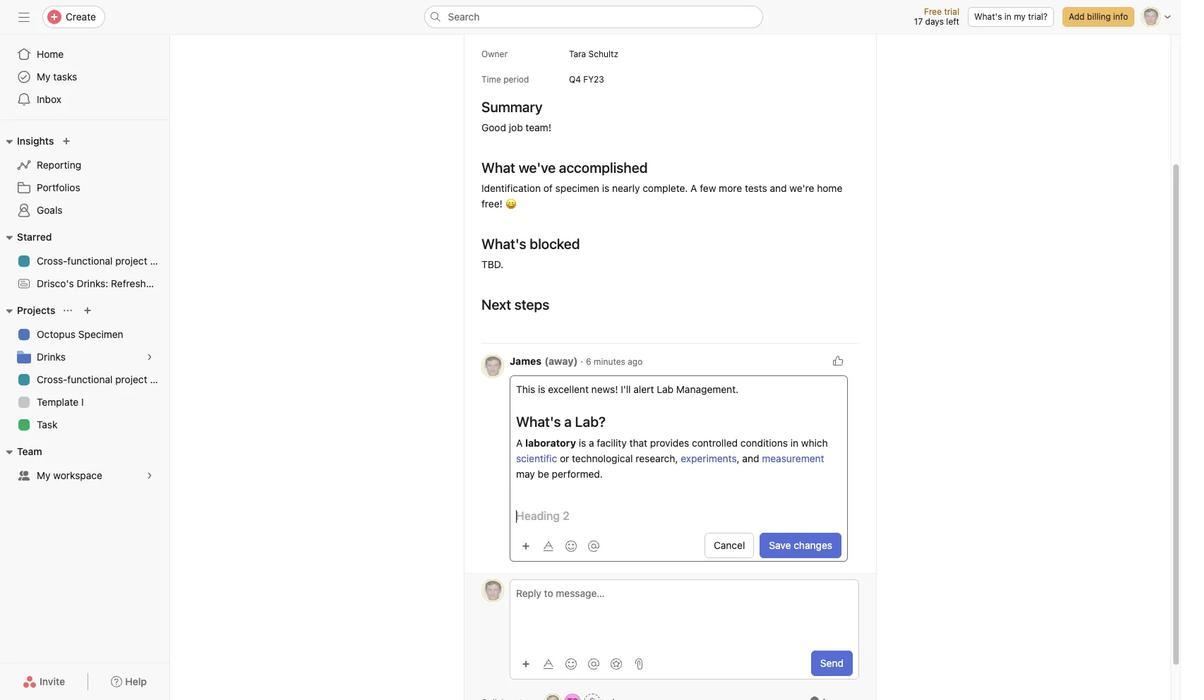 Task type: locate. For each thing, give the bounding box(es) containing it.
search button
[[424, 6, 763, 28]]

what's a lab?
[[516, 414, 606, 430]]

q4
[[569, 74, 581, 84]]

at mention image for cancel
[[588, 541, 600, 552]]

1 vertical spatial ja
[[488, 586, 498, 596]]

scientific
[[516, 453, 557, 465]]

my for my tasks
[[37, 71, 51, 83]]

2 vertical spatial is
[[579, 437, 586, 449]]

drisco's
[[37, 278, 74, 290]]

minutes
[[594, 357, 626, 367]]

project
[[115, 255, 147, 267], [115, 374, 147, 386]]

1 vertical spatial functional
[[67, 374, 113, 386]]

tara
[[569, 48, 586, 59]]

teams element
[[0, 439, 170, 490]]

0 vertical spatial functional
[[67, 255, 113, 267]]

,
[[737, 453, 740, 465]]

starred button
[[0, 229, 52, 246]]

0 vertical spatial my
[[37, 71, 51, 83]]

and right ','
[[743, 453, 760, 465]]

0 vertical spatial toolbar
[[516, 536, 607, 556]]

project down see details, drinks icon
[[115, 374, 147, 386]]

measurement link
[[762, 453, 825, 465]]

1 emoji image from the top
[[566, 541, 577, 552]]

1 horizontal spatial in
[[1005, 11, 1012, 22]]

2 functional from the top
[[67, 374, 113, 386]]

we're
[[790, 182, 815, 194]]

1 vertical spatial cross-
[[37, 374, 67, 386]]

1 vertical spatial what's
[[516, 414, 561, 430]]

complete.
[[643, 182, 688, 194]]

emoji image for cancel
[[566, 541, 577, 552]]

cross-functional project plan link up i
[[8, 369, 169, 391]]

a up "scientific" link on the left bottom of the page
[[516, 437, 523, 449]]

in inside button
[[1005, 11, 1012, 22]]

info
[[1114, 11, 1129, 22]]

workspace
[[53, 470, 102, 482]]

ja
[[488, 361, 498, 372], [488, 586, 498, 596]]

schultz
[[589, 48, 619, 59]]

cross-functional project plan link up drinks: on the top left
[[8, 250, 169, 273]]

2 my from the top
[[37, 470, 51, 482]]

add billing info button
[[1063, 7, 1135, 27]]

plan down see details, drinks icon
[[150, 374, 169, 386]]

1 horizontal spatial is
[[579, 437, 586, 449]]

0 horizontal spatial a
[[516, 437, 523, 449]]

2 ja button from the top
[[482, 580, 504, 602]]

my workspace
[[37, 470, 102, 482]]

more
[[719, 182, 742, 194]]

1 horizontal spatial a
[[589, 437, 594, 449]]

1 toolbar from the top
[[516, 536, 607, 556]]

1 cross-functional project plan link from the top
[[8, 250, 169, 273]]

see details, my workspace image
[[145, 472, 154, 480]]

1 vertical spatial cross-functional project plan
[[37, 374, 169, 386]]

global element
[[0, 35, 170, 119]]

cross- inside the projects element
[[37, 374, 67, 386]]

2 toolbar from the top
[[516, 654, 649, 674]]

a
[[691, 182, 697, 194], [516, 437, 523, 449]]

cross-functional project plan inside starred element
[[37, 255, 169, 267]]

add or remove collaborators image
[[610, 699, 618, 701]]

0 horizontal spatial what's
[[516, 414, 561, 430]]

free
[[925, 6, 942, 17]]

1 horizontal spatial and
[[770, 182, 787, 194]]

1 vertical spatial is
[[538, 384, 546, 396]]

1 plan from the top
[[150, 255, 169, 267]]

functional up drinks: on the top left
[[67, 255, 113, 267]]

1 vertical spatial my
[[37, 470, 51, 482]]

trial
[[945, 6, 960, 17]]

(away)
[[545, 355, 578, 367]]

·
[[581, 355, 584, 367]]

send button
[[811, 651, 853, 677]]

0 horizontal spatial and
[[743, 453, 760, 465]]

plan for first cross-functional project plan link from the bottom of the page
[[150, 374, 169, 386]]

functional down drinks link
[[67, 374, 113, 386]]

drinks
[[37, 351, 66, 363]]

emoji image right formatting icon
[[566, 541, 577, 552]]

insert an object image
[[522, 542, 530, 551]]

1 vertical spatial toolbar
[[516, 654, 649, 674]]

my
[[1014, 11, 1026, 22]]

0 vertical spatial ja button
[[482, 355, 504, 378]]

0 vertical spatial in
[[1005, 11, 1012, 22]]

1 my from the top
[[37, 71, 51, 83]]

in left my
[[1005, 11, 1012, 22]]

cross- down drinks
[[37, 374, 67, 386]]

a
[[565, 414, 572, 430], [589, 437, 594, 449]]

1 vertical spatial emoji image
[[566, 659, 577, 670]]

1 at mention image from the top
[[588, 541, 600, 552]]

template i
[[37, 396, 84, 408]]

my down team
[[37, 470, 51, 482]]

new image
[[62, 137, 71, 145]]

in
[[1005, 11, 1012, 22], [791, 437, 799, 449]]

trial?
[[1029, 11, 1048, 22]]

save changes
[[769, 540, 833, 552]]

a inside identification of specimen is nearly complete. a few more tests and we're home free!
[[691, 182, 697, 194]]

help button
[[102, 670, 156, 695]]

ja button for edit comment document
[[482, 355, 504, 378]]

0 vertical spatial cross-
[[37, 255, 67, 267]]

owner
[[482, 49, 508, 59]]

james
[[510, 355, 542, 367]]

news!
[[592, 384, 618, 396]]

1 vertical spatial cross-functional project plan link
[[8, 369, 169, 391]]

1 ja button from the top
[[482, 355, 504, 378]]

cross- up drisco's
[[37, 255, 67, 267]]

0 horizontal spatial a
[[565, 414, 572, 430]]

octopus specimen
[[37, 328, 123, 340]]

this
[[516, 384, 536, 396]]

period
[[504, 74, 529, 85]]

save changes button
[[760, 533, 842, 559]]

cross-functional project plan
[[37, 255, 169, 267], [37, 374, 169, 386]]

0 likes. click to like this task image
[[833, 355, 844, 367]]

help
[[125, 676, 147, 688]]

new project or portfolio image
[[84, 307, 92, 315]]

at mention image left "appreciations" image
[[588, 659, 600, 670]]

what's up laboratory
[[516, 414, 561, 430]]

what's inside button
[[975, 11, 1003, 22]]

2 horizontal spatial is
[[602, 182, 610, 194]]

0 vertical spatial cross-functional project plan
[[37, 255, 169, 267]]

reporting
[[37, 159, 81, 171]]

emoji image right formatting image
[[566, 659, 577, 670]]

functional inside the projects element
[[67, 374, 113, 386]]

is right the this
[[538, 384, 546, 396]]

what's in my trial?
[[975, 11, 1048, 22]]

drisco's drinks: refreshment recommendation link
[[8, 273, 252, 295]]

create
[[66, 11, 96, 23]]

a left the few
[[691, 182, 697, 194]]

0 vertical spatial cross-functional project plan link
[[8, 250, 169, 273]]

what's for what's a lab?
[[516, 414, 561, 430]]

2 cross-functional project plan from the top
[[37, 374, 169, 386]]

0 vertical spatial a
[[691, 182, 697, 194]]

1 vertical spatial in
[[791, 437, 799, 449]]

summary good job team!
[[482, 99, 552, 133]]

my tasks
[[37, 71, 77, 83]]

2 cross- from the top
[[37, 374, 67, 386]]

home
[[817, 182, 843, 194]]

what's in my trial? button
[[968, 7, 1054, 27]]

invite button
[[13, 670, 74, 695]]

drisco's drinks: refreshment recommendation
[[37, 278, 252, 290]]

we've accomplished
[[519, 160, 648, 176]]

identification of specimen is nearly complete. a few more tests and we're home free!
[[482, 182, 846, 210]]

lab?
[[575, 414, 606, 430]]

0 vertical spatial plan
[[150, 255, 169, 267]]

ja button
[[482, 355, 504, 378], [482, 580, 504, 602]]

technological
[[572, 453, 633, 465]]

1 ja from the top
[[488, 361, 498, 372]]

0 horizontal spatial in
[[791, 437, 799, 449]]

at mention image right formatting icon
[[588, 541, 600, 552]]

is inside identification of specimen is nearly complete. a few more tests and we're home free!
[[602, 182, 610, 194]]

cross- inside starred element
[[37, 255, 67, 267]]

a up 'technological'
[[589, 437, 594, 449]]

0 vertical spatial at mention image
[[588, 541, 600, 552]]

2 ja from the top
[[488, 586, 498, 596]]

what's inside edit comment document
[[516, 414, 561, 430]]

what's
[[975, 11, 1003, 22], [516, 414, 561, 430]]

and inside identification of specimen is nearly complete. a few more tests and we're home free!
[[770, 182, 787, 194]]

research,
[[636, 453, 678, 465]]

my inside my workspace link
[[37, 470, 51, 482]]

0 vertical spatial ja
[[488, 361, 498, 372]]

1 cross-functional project plan from the top
[[37, 255, 169, 267]]

insert an object image
[[522, 660, 530, 669]]

1 vertical spatial at mention image
[[588, 659, 600, 670]]

nearly
[[612, 182, 640, 194]]

is down lab?
[[579, 437, 586, 449]]

a left lab?
[[565, 414, 572, 430]]

emoji image
[[566, 541, 577, 552], [566, 659, 577, 670]]

at mention image
[[588, 541, 600, 552], [588, 659, 600, 670]]

1 vertical spatial a
[[516, 437, 523, 449]]

in up the measurement at the bottom right of page
[[791, 437, 799, 449]]

plan inside the projects element
[[150, 374, 169, 386]]

emoji image for send
[[566, 659, 577, 670]]

is left nearly
[[602, 182, 610, 194]]

1 cross- from the top
[[37, 255, 67, 267]]

projects
[[17, 304, 55, 316]]

and right tests
[[770, 182, 787, 194]]

0 vertical spatial emoji image
[[566, 541, 577, 552]]

1 vertical spatial ja button
[[482, 580, 504, 602]]

team button
[[0, 444, 42, 461]]

1 vertical spatial plan
[[150, 374, 169, 386]]

1 project from the top
[[115, 255, 147, 267]]

1 vertical spatial project
[[115, 374, 147, 386]]

what's left my
[[975, 11, 1003, 22]]

my left tasks
[[37, 71, 51, 83]]

is inside the a laboratory is a facility that provides controlled conditions in which scientific or technological research, experiments , and measurement
[[579, 437, 586, 449]]

project up drisco's drinks: refreshment recommendation link
[[115, 255, 147, 267]]

management.
[[677, 384, 739, 396]]

next steps
[[482, 297, 550, 313]]

2 cross-functional project plan link from the top
[[8, 369, 169, 391]]

reporting link
[[8, 154, 161, 177]]

cancel
[[714, 540, 745, 552]]

experiments link
[[681, 453, 737, 465]]

2 emoji image from the top
[[566, 659, 577, 670]]

1 horizontal spatial a
[[691, 182, 697, 194]]

search list box
[[424, 6, 763, 28]]

octopus specimen link
[[8, 323, 161, 346]]

inbox link
[[8, 88, 161, 111]]

0 vertical spatial and
[[770, 182, 787, 194]]

2 at mention image from the top
[[588, 659, 600, 670]]

invite
[[40, 676, 65, 688]]

plan inside starred element
[[150, 255, 169, 267]]

1 functional from the top
[[67, 255, 113, 267]]

my inside my tasks link
[[37, 71, 51, 83]]

1 horizontal spatial what's
[[975, 11, 1003, 22]]

what's for what's in my trial?
[[975, 11, 1003, 22]]

0 vertical spatial what's
[[975, 11, 1003, 22]]

in inside the a laboratory is a facility that provides controlled conditions in which scientific or technological research, experiments , and measurement
[[791, 437, 799, 449]]

0 vertical spatial is
[[602, 182, 610, 194]]

my
[[37, 71, 51, 83], [37, 470, 51, 482]]

plan up drisco's drinks: refreshment recommendation
[[150, 255, 169, 267]]

cross-functional project plan down drinks link
[[37, 374, 169, 386]]

cross-functional project plan up drinks: on the top left
[[37, 255, 169, 267]]

1 vertical spatial and
[[743, 453, 760, 465]]

2 plan from the top
[[150, 374, 169, 386]]

1 vertical spatial a
[[589, 437, 594, 449]]

0 vertical spatial project
[[115, 255, 147, 267]]

toolbar
[[516, 536, 607, 556], [516, 654, 649, 674]]



Task type: vqa. For each thing, say whether or not it's contained in the screenshot.
sent
no



Task type: describe. For each thing, give the bounding box(es) containing it.
i'll
[[621, 384, 631, 396]]

tasks
[[53, 71, 77, 83]]

octopus
[[37, 328, 76, 340]]

free!
[[482, 198, 503, 210]]

job
[[509, 121, 523, 133]]

my for my workspace
[[37, 470, 51, 482]]

portfolios
[[37, 182, 80, 194]]

formatting image
[[543, 541, 554, 552]]

james link
[[510, 355, 542, 367]]

provides
[[650, 437, 690, 449]]

goals link
[[8, 199, 161, 222]]

insights button
[[0, 133, 54, 150]]

facility
[[597, 437, 627, 449]]

attach a file or paste an image image
[[634, 659, 645, 670]]

team
[[17, 446, 42, 458]]

may be performed.
[[516, 453, 827, 480]]

projects element
[[0, 298, 170, 439]]

template i link
[[8, 391, 161, 414]]

recommendation
[[172, 278, 252, 290]]

task
[[37, 419, 58, 431]]

and inside the a laboratory is a facility that provides controlled conditions in which scientific or technological research, experiments , and measurement
[[743, 453, 760, 465]]

good
[[482, 121, 506, 133]]

scientific link
[[516, 453, 557, 465]]

billing
[[1088, 11, 1111, 22]]

starred
[[17, 231, 52, 243]]

appreciations image
[[611, 659, 622, 670]]

portfolios link
[[8, 177, 161, 199]]

toolbar for send
[[516, 654, 649, 674]]

performed.
[[552, 468, 603, 480]]

at mention image for send
[[588, 659, 600, 670]]

be
[[538, 468, 549, 480]]

my workspace link
[[8, 465, 161, 487]]

starred element
[[0, 225, 252, 298]]

controlled
[[692, 437, 738, 449]]

project inside starred element
[[115, 255, 147, 267]]

cancel button
[[705, 533, 755, 559]]

2 project from the top
[[115, 374, 147, 386]]

17
[[915, 16, 923, 27]]

tara schultz
[[569, 48, 619, 59]]

of
[[544, 182, 553, 194]]

this is excellent news! i'll alert lab management.
[[516, 384, 739, 396]]

what's blocked tbd.
[[482, 236, 580, 271]]

james (away) · 6 minutes ago
[[510, 355, 643, 367]]

my tasks link
[[8, 66, 161, 88]]

send
[[821, 658, 844, 670]]

insights element
[[0, 129, 170, 225]]

a inside the a laboratory is a facility that provides controlled conditions in which scientific or technological research, experiments , and measurement
[[589, 437, 594, 449]]

experiments
[[681, 453, 737, 465]]

😀 image
[[505, 198, 517, 210]]

measurement
[[762, 453, 825, 465]]

cross-functional project plan inside the projects element
[[37, 374, 169, 386]]

excellent
[[548, 384, 589, 396]]

projects button
[[0, 302, 55, 319]]

edit comment document
[[511, 382, 848, 525]]

plan for first cross-functional project plan link from the top of the page
[[150, 255, 169, 267]]

template
[[37, 396, 79, 408]]

few
[[700, 182, 716, 194]]

time
[[482, 74, 501, 85]]

ja for edit comment document
[[488, 361, 498, 372]]

ja for toolbar corresponding to send
[[488, 586, 498, 596]]

days
[[926, 16, 944, 27]]

alert
[[634, 384, 654, 396]]

summary
[[482, 99, 543, 115]]

ja button for toolbar corresponding to send
[[482, 580, 504, 602]]

search
[[448, 11, 480, 23]]

that
[[630, 437, 648, 449]]

0 vertical spatial a
[[565, 414, 572, 430]]

time period
[[482, 74, 529, 85]]

6
[[586, 357, 592, 367]]

hide sidebar image
[[18, 11, 30, 23]]

toolbar for cancel
[[516, 536, 607, 556]]

specimen
[[78, 328, 123, 340]]

show options, current sort, top image
[[64, 307, 72, 315]]

a laboratory is a facility that provides controlled conditions in which scientific or technological research, experiments , and measurement
[[516, 437, 831, 465]]

i
[[81, 396, 84, 408]]

add
[[1069, 11, 1085, 22]]

see details, drinks image
[[145, 353, 154, 362]]

a inside the a laboratory is a facility that provides controlled conditions in which scientific or technological research, experiments , and measurement
[[516, 437, 523, 449]]

free trial 17 days left
[[915, 6, 960, 27]]

progress
[[482, 23, 517, 34]]

what we've accomplished
[[482, 160, 648, 176]]

specimen
[[556, 182, 600, 194]]

create button
[[42, 6, 105, 28]]

which
[[802, 437, 828, 449]]

what
[[482, 160, 516, 176]]

save
[[769, 540, 791, 552]]

drinks link
[[8, 346, 161, 369]]

ago
[[628, 357, 643, 367]]

home
[[37, 48, 64, 60]]

functional inside starred element
[[67, 255, 113, 267]]

formatting image
[[543, 659, 554, 670]]

add billing info
[[1069, 11, 1129, 22]]

left
[[947, 16, 960, 27]]

task link
[[8, 414, 161, 436]]

goals
[[37, 204, 63, 216]]

team!
[[526, 121, 552, 133]]

what's blocked
[[482, 236, 580, 252]]

0 horizontal spatial is
[[538, 384, 546, 396]]

tbd.
[[482, 259, 504, 271]]



